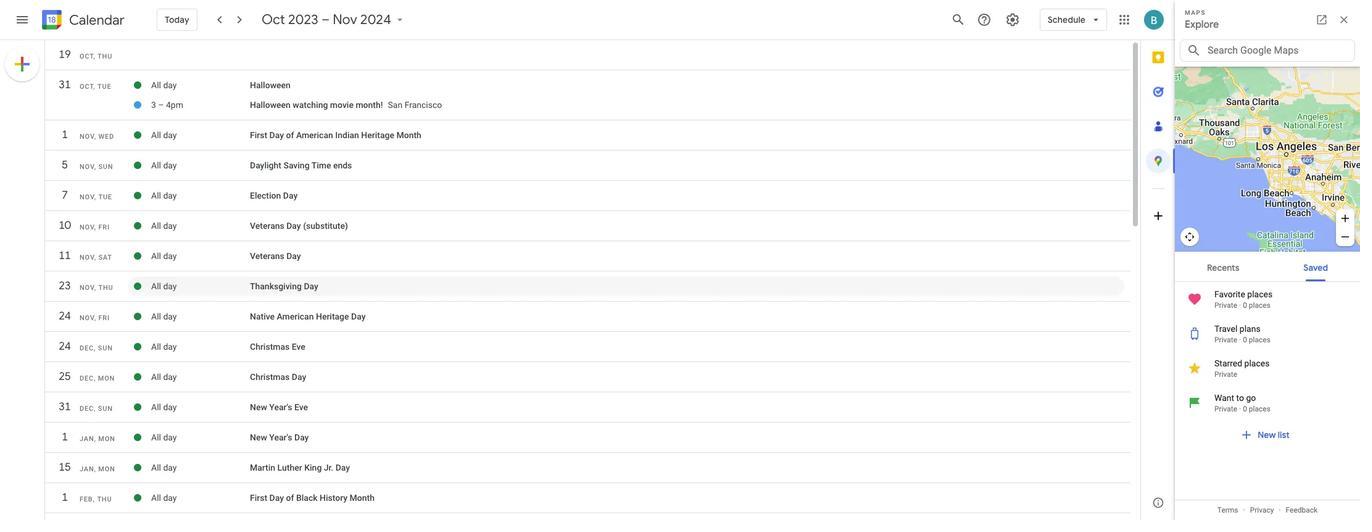 Task type: describe. For each thing, give the bounding box(es) containing it.
25 row
[[45, 366, 1131, 395]]

dec , sun for 31
[[80, 405, 113, 413]]

first day of black history month
[[250, 493, 375, 503]]

christmas day button
[[250, 372, 306, 382]]

1 vertical spatial month
[[350, 493, 375, 503]]

, for new year's eve
[[94, 405, 96, 413]]

1 for first day of american indian heritage month
[[61, 128, 67, 142]]

day for christmas day
[[163, 372, 177, 382]]

all day for christmas day
[[151, 372, 177, 382]]

nov for 24
[[80, 314, 94, 322]]

all day cell for veterans day
[[151, 246, 250, 266]]

king
[[305, 463, 322, 473]]

24 link for christmas
[[54, 336, 76, 358]]

native
[[250, 312, 275, 322]]

dec , mon
[[80, 375, 115, 383]]

1 31 row from the top
[[45, 74, 1131, 102]]

10 link
[[54, 215, 76, 237]]

tab list inside side panel section
[[1142, 40, 1176, 486]]

oct 2023 – nov 2024
[[262, 11, 391, 28]]

row containing 3 – 4pm
[[45, 95, 1131, 115]]

day for election day
[[283, 191, 298, 201]]

halloween for halloween watching movie month! san francisco
[[250, 100, 291, 110]]

5 row
[[45, 154, 1131, 183]]

thanksgiving day
[[250, 282, 319, 291]]

all for new year's day
[[151, 433, 161, 443]]

31 for new year's eve
[[58, 400, 70, 414]]

1 1 row from the top
[[45, 124, 1131, 153]]

nov for 11
[[80, 254, 94, 262]]

2 31 row from the top
[[45, 396, 1131, 425]]

daylight
[[250, 161, 282, 170]]

martin luther king jr. day button
[[250, 463, 350, 473]]

veterans day
[[250, 251, 301, 261]]

, for thanksgiving day
[[94, 284, 96, 292]]

(substitute)
[[303, 221, 348, 231]]

25
[[58, 370, 70, 384]]

nov for 1
[[80, 133, 94, 141]]

halloween for halloween
[[250, 80, 291, 90]]

election
[[250, 191, 281, 201]]

1 for new year's day
[[61, 430, 67, 445]]

all day for veterans day (substitute)
[[151, 221, 177, 231]]

san
[[388, 100, 403, 110]]

christmas eve button
[[250, 342, 306, 352]]

all day for new year's day
[[151, 433, 177, 443]]

all day cell for halloween
[[151, 75, 250, 95]]

1 24 row from the top
[[45, 306, 1131, 334]]

23
[[58, 279, 70, 293]]

schedule
[[1048, 14, 1086, 25]]

, for martin luther king jr. day
[[94, 466, 96, 474]]

2 1 row from the top
[[45, 427, 1131, 455]]

veterans day button
[[250, 251, 301, 261]]

day for veterans day (substitute)
[[287, 221, 301, 231]]

1 horizontal spatial –
[[321, 11, 330, 28]]

thanksgiving day button
[[250, 282, 319, 291]]

5
[[61, 158, 67, 172]]

all day for election day
[[151, 191, 177, 201]]

new year's day button
[[250, 433, 309, 443]]

month!
[[356, 100, 383, 110]]

all for election day
[[151, 191, 161, 201]]

wed
[[98, 133, 114, 141]]

1 link for new year's day
[[54, 427, 76, 449]]

saving
[[284, 161, 310, 170]]

first for first day of black history month
[[250, 493, 267, 503]]

, for halloween
[[93, 83, 95, 91]]

black
[[296, 493, 318, 503]]

1 link for first day of american indian heritage month
[[54, 124, 76, 146]]

christmas day
[[250, 372, 306, 382]]

ends
[[333, 161, 352, 170]]

day for election day
[[163, 191, 177, 201]]

15 link
[[54, 457, 76, 479]]

1 horizontal spatial month
[[397, 130, 422, 140]]

eve inside 31 row
[[295, 403, 308, 412]]

all day cell for new year's eve
[[151, 398, 250, 417]]

day for daylight saving time ends
[[163, 161, 177, 170]]

cell inside 31 row group
[[250, 95, 1125, 115]]

all day cell for first day of black history month
[[151, 488, 250, 508]]

today button
[[157, 5, 197, 35]]

10
[[58, 219, 70, 233]]

24 for native
[[58, 309, 70, 324]]

oct for oct , tue
[[80, 83, 93, 91]]

dec for 25
[[80, 375, 94, 383]]

all for new year's eve
[[151, 403, 161, 412]]

schedule button
[[1040, 5, 1108, 35]]

veterans for 11
[[250, 251, 284, 261]]

veterans day (substitute)
[[250, 221, 348, 231]]

all day cell for thanksgiving day
[[151, 277, 250, 296]]

christmas for 24
[[250, 342, 290, 352]]

11
[[58, 249, 70, 263]]

first day of black history month button
[[250, 493, 375, 503]]

all for daylight saving time ends
[[151, 161, 161, 170]]

3
[[151, 100, 156, 110]]

day for veterans day
[[287, 251, 301, 261]]

all day for first day of american indian heritage month
[[151, 130, 177, 140]]

heritage inside 1 'row'
[[361, 130, 395, 140]]

7 link
[[54, 185, 76, 207]]

all for thanksgiving day
[[151, 282, 161, 291]]

feb
[[80, 496, 93, 504]]

nov , tue
[[80, 193, 112, 201]]

history
[[320, 493, 348, 503]]

dec for 31
[[80, 405, 94, 413]]

new year's day
[[250, 433, 309, 443]]

, for daylight saving time ends
[[94, 163, 96, 171]]

all for veterans day
[[151, 251, 161, 261]]

all day for first day of black history month
[[151, 493, 177, 503]]

nov , thu
[[80, 284, 113, 292]]

new for 31
[[250, 403, 267, 412]]

jan for 15
[[80, 466, 94, 474]]

sat
[[98, 254, 112, 262]]

all day cell for daylight saving time ends
[[151, 156, 250, 175]]

nov , fri for 10
[[80, 224, 110, 232]]

24 for christmas
[[58, 340, 70, 354]]

first for first day of american indian heritage month
[[250, 130, 267, 140]]

all day for daylight saving time ends
[[151, 161, 177, 170]]

19 link
[[54, 44, 76, 66]]

watching
[[293, 100, 328, 110]]

halloween watching movie month! san francisco
[[250, 100, 442, 110]]

tue for 31
[[98, 83, 111, 91]]

first day of american indian heritage month button
[[250, 130, 422, 140]]

of for american
[[286, 130, 294, 140]]

day for martin luther king jr. day
[[163, 463, 177, 473]]

1 vertical spatial cell
[[45, 519, 128, 521]]

native american heritage day
[[250, 312, 366, 322]]

2023
[[288, 11, 318, 28]]

day for christmas eve
[[163, 342, 177, 352]]

support image
[[977, 12, 992, 27]]

day inside 24 row
[[351, 312, 366, 322]]

4pm
[[166, 100, 183, 110]]

1 link for first day of black history month
[[54, 487, 76, 509]]

christmas eve
[[250, 342, 306, 352]]

all day cell for veterans day (substitute)
[[151, 216, 250, 236]]

new year's eve
[[250, 403, 308, 412]]

25 link
[[54, 366, 76, 388]]

all day for christmas eve
[[151, 342, 177, 352]]

election day
[[250, 191, 298, 201]]

, for election day
[[94, 193, 96, 201]]

halloween watching movie month! button
[[250, 100, 383, 110]]

day for halloween
[[163, 80, 177, 90]]

of for black
[[286, 493, 294, 503]]

all day cell for christmas day
[[151, 367, 250, 387]]

fri for 24
[[98, 314, 110, 322]]

nov , sat
[[80, 254, 112, 262]]

3 – 4pm
[[151, 100, 183, 110]]

– inside cell
[[158, 100, 164, 110]]

calendar
[[69, 11, 125, 29]]

grid containing 19
[[45, 40, 1131, 521]]

new year's eve button
[[250, 403, 308, 412]]

oct , thu
[[80, 52, 112, 61]]

day for veterans day
[[163, 251, 177, 261]]

oct for oct , thu
[[80, 52, 93, 61]]

martin luther king jr. day
[[250, 463, 350, 473]]

15
[[58, 461, 70, 475]]



Task type: locate. For each thing, give the bounding box(es) containing it.
day
[[270, 130, 284, 140], [283, 191, 298, 201], [287, 221, 301, 231], [287, 251, 301, 261], [304, 282, 319, 291], [351, 312, 366, 322], [292, 372, 306, 382], [295, 433, 309, 443], [336, 463, 350, 473], [270, 493, 284, 503]]

jan up feb
[[80, 435, 94, 443]]

1 vertical spatial 24 row
[[45, 336, 1131, 364]]

mon for 25
[[98, 375, 115, 383]]

halloween down halloween button
[[250, 100, 291, 110]]

halloween up halloween watching movie month! button
[[250, 80, 291, 90]]

0 vertical spatial nov , fri
[[80, 224, 110, 232]]

4 all from the top
[[151, 191, 161, 201]]

0 vertical spatial halloween
[[250, 80, 291, 90]]

10 all from the top
[[151, 372, 161, 382]]

1 link
[[54, 124, 76, 146], [54, 427, 76, 449], [54, 487, 76, 509]]

6 day from the top
[[163, 251, 177, 261]]

12 all day cell from the top
[[151, 428, 250, 448]]

all day inside 5 row
[[151, 161, 177, 170]]

11 all day from the top
[[151, 403, 177, 412]]

1 christmas from the top
[[250, 342, 290, 352]]

new for 1
[[250, 433, 267, 443]]

veterans inside 10 row
[[250, 221, 284, 231]]

0 vertical spatial dec , sun
[[80, 345, 113, 353]]

jan , mon down dec , mon
[[80, 435, 115, 443]]

veterans day (substitute) button
[[250, 221, 348, 231]]

oct inside 31 row
[[80, 83, 93, 91]]

23 row
[[45, 275, 1131, 304]]

day inside 7 row
[[283, 191, 298, 201]]

1 vertical spatial of
[[286, 493, 294, 503]]

halloween inside 'cell'
[[250, 100, 291, 110]]

year's up new year's day button on the bottom
[[269, 403, 292, 412]]

dec , sun inside 31 row
[[80, 405, 113, 413]]

sun down dec , mon
[[98, 405, 113, 413]]

1 vertical spatial jan , mon
[[80, 466, 115, 474]]

8 all from the top
[[151, 312, 161, 322]]

1
[[61, 128, 67, 142], [61, 430, 67, 445], [61, 491, 67, 505]]

2 31 link from the top
[[54, 396, 76, 419]]

mon for 1
[[98, 435, 115, 443]]

nov left wed
[[80, 133, 94, 141]]

veterans for 10
[[250, 221, 284, 231]]

heritage inside 24 row
[[316, 312, 349, 322]]

7
[[61, 188, 67, 203]]

3 all from the top
[[151, 161, 161, 170]]

1 all day cell from the top
[[151, 75, 250, 95]]

–
[[321, 11, 330, 28], [158, 100, 164, 110]]

1 vertical spatial eve
[[295, 403, 308, 412]]

sun up dec , mon
[[98, 345, 113, 353]]

, inside 31 row group
[[93, 83, 95, 91]]

1 row up the 15 row
[[45, 427, 1131, 455]]

american down thanksgiving day
[[277, 312, 314, 322]]

all day inside 11 row
[[151, 251, 177, 261]]

19
[[58, 48, 70, 62]]

eve down native american heritage day
[[292, 342, 306, 352]]

1 new from the top
[[250, 403, 267, 412]]

day inside 11 row
[[163, 251, 177, 261]]

, inside 7 row
[[94, 193, 96, 201]]

nov
[[333, 11, 357, 28], [80, 133, 94, 141], [80, 163, 94, 171], [80, 193, 94, 201], [80, 224, 94, 232], [80, 254, 94, 262], [80, 284, 94, 292], [80, 314, 94, 322]]

all day cell inside "23" row
[[151, 277, 250, 296]]

2 nov , fri from the top
[[80, 314, 110, 322]]

dec , sun inside 24 row
[[80, 345, 113, 353]]

grid
[[45, 40, 1131, 521]]

2 vertical spatial mon
[[98, 466, 115, 474]]

1 1 link from the top
[[54, 124, 76, 146]]

9 day from the top
[[163, 342, 177, 352]]

, for christmas eve
[[94, 345, 96, 353]]

1 jan from the top
[[80, 435, 94, 443]]

nov right 23 link
[[80, 284, 94, 292]]

8 all day cell from the top
[[151, 307, 250, 327]]

1 vertical spatial thu
[[98, 284, 113, 292]]

tue for 7
[[98, 193, 112, 201]]

1 row
[[45, 124, 1131, 153], [45, 427, 1131, 455], [45, 487, 1131, 516]]

2 fri from the top
[[98, 314, 110, 322]]

settings menu image
[[1006, 12, 1020, 27]]

31 link down 19 link
[[54, 74, 76, 96]]

0 vertical spatial first
[[250, 130, 267, 140]]

christmas down native
[[250, 342, 290, 352]]

2 1 from the top
[[61, 430, 67, 445]]

11 all from the top
[[151, 403, 161, 412]]

all day for native american heritage day
[[151, 312, 177, 322]]

sun for 5
[[98, 163, 113, 171]]

sun inside 24 row
[[98, 345, 113, 353]]

year's
[[269, 403, 292, 412], [269, 433, 292, 443]]

1 vertical spatial 1 row
[[45, 427, 1131, 455]]

of left black
[[286, 493, 294, 503]]

all inside 25 "row"
[[151, 372, 161, 382]]

31 row group
[[45, 74, 1131, 120]]

3 1 link from the top
[[54, 487, 76, 509]]

oct for oct 2023 – nov 2024
[[262, 11, 285, 28]]

sun inside 31 row
[[98, 405, 113, 413]]

new down christmas day button
[[250, 403, 267, 412]]

, inside 25 "row"
[[94, 375, 96, 383]]

luther
[[278, 463, 302, 473]]

0 vertical spatial 1
[[61, 128, 67, 142]]

dec inside 31 row
[[80, 405, 94, 413]]

all day inside the 15 row
[[151, 463, 177, 473]]

day for first day of american indian heritage month
[[163, 130, 177, 140]]

day for veterans day (substitute)
[[163, 221, 177, 231]]

5 all day from the top
[[151, 221, 177, 231]]

thu
[[98, 52, 112, 61], [98, 284, 113, 292], [97, 496, 112, 504]]

1 1 from the top
[[61, 128, 67, 142]]

today
[[165, 14, 189, 25]]

2 day from the top
[[163, 130, 177, 140]]

24 row up 25 "row"
[[45, 336, 1131, 364]]

all day cell inside 7 row
[[151, 186, 250, 206]]

all
[[151, 80, 161, 90], [151, 130, 161, 140], [151, 161, 161, 170], [151, 191, 161, 201], [151, 221, 161, 231], [151, 251, 161, 261], [151, 282, 161, 291], [151, 312, 161, 322], [151, 342, 161, 352], [151, 372, 161, 382], [151, 403, 161, 412], [151, 433, 161, 443], [151, 463, 161, 473], [151, 493, 161, 503]]

1 31 from the top
[[58, 78, 70, 92]]

2 1 link from the top
[[54, 427, 76, 449]]

13 all day cell from the top
[[151, 458, 250, 478]]

veterans
[[250, 221, 284, 231], [250, 251, 284, 261]]

row
[[45, 95, 1131, 115]]

2024
[[360, 11, 391, 28]]

all day cell for new year's day
[[151, 428, 250, 448]]

halloween inside 31 row
[[250, 80, 291, 90]]

day inside 10 row
[[163, 221, 177, 231]]

13 all day from the top
[[151, 463, 177, 473]]

4 all day from the top
[[151, 191, 177, 201]]

halloween button
[[250, 80, 291, 90]]

2 veterans from the top
[[250, 251, 284, 261]]

0 vertical spatial mon
[[98, 375, 115, 383]]

jr.
[[324, 463, 334, 473]]

1 vertical spatial jan
[[80, 466, 94, 474]]

1 jan , mon from the top
[[80, 435, 115, 443]]

2 vertical spatial 1 row
[[45, 487, 1131, 516]]

0 vertical spatial –
[[321, 11, 330, 28]]

thu for 23
[[98, 284, 113, 292]]

nov inside 10 row
[[80, 224, 94, 232]]

all day for halloween
[[151, 80, 177, 90]]

0 vertical spatial thu
[[98, 52, 112, 61]]

daylight saving time ends
[[250, 161, 352, 170]]

1 day from the top
[[163, 80, 177, 90]]

of
[[286, 130, 294, 140], [286, 493, 294, 503]]

day inside 31 row group
[[163, 80, 177, 90]]

christmas down the christmas eve
[[250, 372, 290, 382]]

thu for 19
[[98, 52, 112, 61]]

31 row
[[45, 74, 1131, 102], [45, 396, 1131, 425]]

2 jan , mon from the top
[[80, 466, 115, 474]]

5 all from the top
[[151, 221, 161, 231]]

first
[[250, 130, 267, 140], [250, 493, 267, 503]]

0 vertical spatial dec
[[80, 345, 94, 353]]

fri inside 24 row
[[98, 314, 110, 322]]

1 vertical spatial 31
[[58, 400, 70, 414]]

3 – 4pm cell
[[151, 95, 250, 115]]

side panel section
[[1141, 40, 1176, 521]]

, for native american heritage day
[[94, 314, 96, 322]]

nov for 7
[[80, 193, 94, 201]]

1 vertical spatial oct
[[80, 52, 93, 61]]

1 vertical spatial halloween
[[250, 100, 291, 110]]

0 vertical spatial month
[[397, 130, 422, 140]]

eve up new year's day
[[295, 403, 308, 412]]

2 halloween from the top
[[250, 100, 291, 110]]

1 vertical spatial 31 row
[[45, 396, 1131, 425]]

day inside 10 row
[[287, 221, 301, 231]]

13 day from the top
[[163, 463, 177, 473]]

all for first day of american indian heritage month
[[151, 130, 161, 140]]

1 up 5
[[61, 128, 67, 142]]

7 day from the top
[[163, 282, 177, 291]]

0 vertical spatial cell
[[250, 95, 1125, 115]]

dec , sun up dec , mon
[[80, 345, 113, 353]]

day inside 25 "row"
[[292, 372, 306, 382]]

martin
[[250, 463, 275, 473]]

,
[[93, 52, 95, 61], [93, 83, 95, 91], [94, 133, 96, 141], [94, 163, 96, 171], [94, 193, 96, 201], [94, 224, 96, 232], [94, 254, 96, 262], [94, 284, 96, 292], [94, 314, 96, 322], [94, 345, 96, 353], [94, 375, 96, 383], [94, 405, 96, 413], [94, 435, 96, 443], [94, 466, 96, 474], [93, 496, 95, 504]]

year's inside 1 'row'
[[269, 433, 292, 443]]

3 dec from the top
[[80, 405, 94, 413]]

american down halloween watching movie month! button
[[296, 130, 333, 140]]

1 all day from the top
[[151, 80, 177, 90]]

tue inside 7 row
[[98, 193, 112, 201]]

9 all day cell from the top
[[151, 337, 250, 357]]

24 link down 23 link
[[54, 306, 76, 328]]

indian
[[335, 130, 359, 140]]

1 fri from the top
[[98, 224, 110, 232]]

jan , mon
[[80, 435, 115, 443], [80, 466, 115, 474]]

nov for 23
[[80, 284, 94, 292]]

12 all day from the top
[[151, 433, 177, 443]]

oct , tue
[[80, 83, 111, 91]]

2 24 link from the top
[[54, 336, 76, 358]]

0 vertical spatial christmas
[[250, 342, 290, 352]]

dec , sun down dec , mon
[[80, 405, 113, 413]]

, for new year's day
[[94, 435, 96, 443]]

24 link
[[54, 306, 76, 328], [54, 336, 76, 358]]

13 all from the top
[[151, 463, 161, 473]]

4 day from the top
[[163, 191, 177, 201]]

0 vertical spatial new
[[250, 403, 267, 412]]

heritage
[[361, 130, 395, 140], [316, 312, 349, 322]]

5 link
[[54, 154, 76, 177]]

nov for 5
[[80, 163, 94, 171]]

nov inside "23" row
[[80, 284, 94, 292]]

6 all day cell from the top
[[151, 246, 250, 266]]

0 vertical spatial jan
[[80, 435, 94, 443]]

day for thanksgiving day
[[163, 282, 177, 291]]

31
[[58, 78, 70, 92], [58, 400, 70, 414]]

1 all from the top
[[151, 80, 161, 90]]

2 all day cell from the top
[[151, 125, 250, 145]]

0 vertical spatial veterans
[[250, 221, 284, 231]]

heritage right the indian
[[361, 130, 395, 140]]

thanksgiving
[[250, 282, 302, 291]]

year's inside 31 row
[[269, 403, 292, 412]]

eve inside 24 row
[[292, 342, 306, 352]]

oct 2023 – nov 2024 button
[[257, 11, 411, 28]]

dec inside 25 "row"
[[80, 375, 94, 383]]

all day inside "23" row
[[151, 282, 177, 291]]

1 24 from the top
[[58, 309, 70, 324]]

heritage down thanksgiving day
[[316, 312, 349, 322]]

fri up sat
[[98, 224, 110, 232]]

halloween
[[250, 80, 291, 90], [250, 100, 291, 110]]

dec right 25 link
[[80, 375, 94, 383]]

31 link for new year's eve
[[54, 396, 76, 419]]

day for new year's eve
[[163, 403, 177, 412]]

3 day from the top
[[163, 161, 177, 170]]

– right 3
[[158, 100, 164, 110]]

all inside 10 row
[[151, 221, 161, 231]]

election day button
[[250, 191, 298, 201]]

cell containing halloween watching movie month!
[[250, 95, 1125, 115]]

0 vertical spatial of
[[286, 130, 294, 140]]

, inside 10 row
[[94, 224, 96, 232]]

all day cell for first day of american indian heritage month
[[151, 125, 250, 145]]

15 row
[[45, 457, 1131, 485]]

nov inside 24 row
[[80, 314, 94, 322]]

day for first day of black history month
[[163, 493, 177, 503]]

dec
[[80, 345, 94, 353], [80, 375, 94, 383], [80, 405, 94, 413]]

12 all from the top
[[151, 433, 161, 443]]

main drawer image
[[15, 12, 30, 27]]

1 vertical spatial year's
[[269, 433, 292, 443]]

all day for thanksgiving day
[[151, 282, 177, 291]]

3 1 row from the top
[[45, 487, 1131, 516]]

, inside 11 row
[[94, 254, 96, 262]]

8 all day from the top
[[151, 312, 177, 322]]

11 row
[[45, 245, 1131, 274]]

6 all day from the top
[[151, 251, 177, 261]]

all inside 5 row
[[151, 161, 161, 170]]

eve
[[292, 342, 306, 352], [295, 403, 308, 412]]

0 horizontal spatial heritage
[[316, 312, 349, 322]]

1 first from the top
[[250, 130, 267, 140]]

all day cell inside 10 row
[[151, 216, 250, 236]]

0 vertical spatial heritage
[[361, 130, 395, 140]]

0 horizontal spatial –
[[158, 100, 164, 110]]

day inside 25 "row"
[[163, 372, 177, 382]]

all for christmas day
[[151, 372, 161, 382]]

1 vertical spatial dec
[[80, 375, 94, 383]]

all day cell inside 11 row
[[151, 246, 250, 266]]

0 vertical spatial jan , mon
[[80, 435, 115, 443]]

0 vertical spatial sun
[[98, 163, 113, 171]]

mon up feb , thu
[[98, 466, 115, 474]]

day inside "23" row
[[304, 282, 319, 291]]

all day for new year's eve
[[151, 403, 177, 412]]

fri for 10
[[98, 224, 110, 232]]

day inside the 15 row
[[336, 463, 350, 473]]

all day cell for election day
[[151, 186, 250, 206]]

1 vertical spatial 1
[[61, 430, 67, 445]]

9 all day from the top
[[151, 342, 177, 352]]

all inside 11 row
[[151, 251, 161, 261]]

all inside "23" row
[[151, 282, 161, 291]]

christmas
[[250, 342, 290, 352], [250, 372, 290, 382]]

10 all day from the top
[[151, 372, 177, 382]]

0 vertical spatial eve
[[292, 342, 306, 352]]

1 vertical spatial mon
[[98, 435, 115, 443]]

sun for 31
[[98, 405, 113, 413]]

2 vertical spatial dec
[[80, 405, 94, 413]]

all day for martin luther king jr. day
[[151, 463, 177, 473]]

fri
[[98, 224, 110, 232], [98, 314, 110, 322]]

month down san on the left of page
[[397, 130, 422, 140]]

1 vertical spatial 31 link
[[54, 396, 76, 419]]

0 vertical spatial tue
[[98, 83, 111, 91]]

thu up oct , tue
[[98, 52, 112, 61]]

2 new from the top
[[250, 433, 267, 443]]

3 1 from the top
[[61, 491, 67, 505]]

nov down nov , thu
[[80, 314, 94, 322]]

14 all day cell from the top
[[151, 488, 250, 508]]

daylight saving time ends button
[[250, 161, 352, 170]]

tab list
[[1142, 40, 1176, 486]]

nov , wed
[[80, 133, 114, 141]]

0 vertical spatial 31 link
[[54, 74, 76, 96]]

2 all from the top
[[151, 130, 161, 140]]

24 link for native
[[54, 306, 76, 328]]

dec for 24
[[80, 345, 94, 353]]

year's down new year's eve
[[269, 433, 292, 443]]

nov , fri down nov , thu
[[80, 314, 110, 322]]

mon inside the 15 row
[[98, 466, 115, 474]]

2 all day from the top
[[151, 130, 177, 140]]

– right '2023' at the top left
[[321, 11, 330, 28]]

all for martin luther king jr. day
[[151, 463, 161, 473]]

nov , fri right 10 link
[[80, 224, 110, 232]]

dec up dec , mon
[[80, 345, 94, 353]]

1 vertical spatial christmas
[[250, 372, 290, 382]]

1 31 link from the top
[[54, 74, 76, 96]]

11 all day cell from the top
[[151, 398, 250, 417]]

, inside 5 row
[[94, 163, 96, 171]]

christmas inside 24 row
[[250, 342, 290, 352]]

0 vertical spatial 1 link
[[54, 124, 76, 146]]

day inside 7 row
[[163, 191, 177, 201]]

nov , fri inside 24 row
[[80, 314, 110, 322]]

native american heritage day button
[[250, 312, 366, 322]]

all day cell for martin luther king jr. day
[[151, 458, 250, 478]]

day inside "23" row
[[163, 282, 177, 291]]

24 down 23 link
[[58, 309, 70, 324]]

nov right 5 "link"
[[80, 163, 94, 171]]

nov left 2024
[[333, 11, 357, 28]]

day for first day of black history month
[[270, 493, 284, 503]]

0 vertical spatial fri
[[98, 224, 110, 232]]

7 all day from the top
[[151, 282, 177, 291]]

month
[[397, 130, 422, 140], [350, 493, 375, 503]]

all for first day of black history month
[[151, 493, 161, 503]]

, for veterans day
[[94, 254, 96, 262]]

all inside 31 row group
[[151, 80, 161, 90]]

0 vertical spatial 24 row
[[45, 306, 1131, 334]]

1 halloween from the top
[[250, 80, 291, 90]]

23 link
[[54, 275, 76, 298]]

dec , sun for 24
[[80, 345, 113, 353]]

mon for 15
[[98, 466, 115, 474]]

cell
[[250, 95, 1125, 115], [45, 519, 128, 521]]

, for christmas day
[[94, 375, 96, 383]]

all day cell for christmas eve
[[151, 337, 250, 357]]

1 vertical spatial veterans
[[250, 251, 284, 261]]

7 row
[[45, 185, 1131, 213]]

24 link up 25
[[54, 336, 76, 358]]

0 vertical spatial 31 row
[[45, 74, 1131, 102]]

2 vertical spatial thu
[[97, 496, 112, 504]]

0 vertical spatial 24
[[58, 309, 70, 324]]

veterans inside 11 row
[[250, 251, 284, 261]]

day for native american heritage day
[[163, 312, 177, 322]]

2 24 from the top
[[58, 340, 70, 354]]

31 down 19 link
[[58, 78, 70, 92]]

mon inside 25 "row"
[[98, 375, 115, 383]]

31 for halloween
[[58, 78, 70, 92]]

all day inside 31 row group
[[151, 80, 177, 90]]

11 day from the top
[[163, 403, 177, 412]]

all for halloween
[[151, 80, 161, 90]]

nov inside 7 row
[[80, 193, 94, 201]]

all day inside 10 row
[[151, 221, 177, 231]]

1 vertical spatial dec , sun
[[80, 405, 113, 413]]

all day inside 7 row
[[151, 191, 177, 201]]

mon down dec , mon
[[98, 435, 115, 443]]

sun
[[98, 163, 113, 171], [98, 345, 113, 353], [98, 405, 113, 413]]

first down martin
[[250, 493, 267, 503]]

jan inside the 15 row
[[80, 466, 94, 474]]

all day cell inside 25 "row"
[[151, 367, 250, 387]]

nov , fri inside 10 row
[[80, 224, 110, 232]]

2 24 row from the top
[[45, 336, 1131, 364]]

fri inside 10 row
[[98, 224, 110, 232]]

day
[[163, 80, 177, 90], [163, 130, 177, 140], [163, 161, 177, 170], [163, 191, 177, 201], [163, 221, 177, 231], [163, 251, 177, 261], [163, 282, 177, 291], [163, 312, 177, 322], [163, 342, 177, 352], [163, 372, 177, 382], [163, 403, 177, 412], [163, 433, 177, 443], [163, 463, 177, 473], [163, 493, 177, 503]]

2 dec , sun from the top
[[80, 405, 113, 413]]

2 dec from the top
[[80, 375, 94, 383]]

thu inside "23" row
[[98, 284, 113, 292]]

day inside 5 row
[[163, 161, 177, 170]]

9 all from the top
[[151, 342, 161, 352]]

oct down the oct , thu
[[80, 83, 93, 91]]

0 vertical spatial year's
[[269, 403, 292, 412]]

sun down wed
[[98, 163, 113, 171]]

oct right 19 link
[[80, 52, 93, 61]]

12 day from the top
[[163, 433, 177, 443]]

, for first day of american indian heritage month
[[94, 133, 96, 141]]

nov right 10 link
[[80, 224, 94, 232]]

2 first from the top
[[250, 493, 267, 503]]

1 vertical spatial heritage
[[316, 312, 349, 322]]

fri down nov , thu
[[98, 314, 110, 322]]

all for native american heritage day
[[151, 312, 161, 322]]

mon
[[98, 375, 115, 383], [98, 435, 115, 443], [98, 466, 115, 474]]

0 horizontal spatial cell
[[45, 519, 128, 521]]

0 vertical spatial 31
[[58, 78, 70, 92]]

all day
[[151, 80, 177, 90], [151, 130, 177, 140], [151, 161, 177, 170], [151, 191, 177, 201], [151, 221, 177, 231], [151, 251, 177, 261], [151, 282, 177, 291], [151, 312, 177, 322], [151, 342, 177, 352], [151, 372, 177, 382], [151, 403, 177, 412], [151, 433, 177, 443], [151, 463, 177, 473], [151, 493, 177, 503]]

1 row down the 15 row
[[45, 487, 1131, 516]]

1 vertical spatial new
[[250, 433, 267, 443]]

10 all day cell from the top
[[151, 367, 250, 387]]

first up daylight
[[250, 130, 267, 140]]

all day cell inside 5 row
[[151, 156, 250, 175]]

day inside 11 row
[[287, 251, 301, 261]]

all day cell inside the 15 row
[[151, 458, 250, 478]]

2 christmas from the top
[[250, 372, 290, 382]]

1 horizontal spatial heritage
[[361, 130, 395, 140]]

1 vertical spatial 24
[[58, 340, 70, 354]]

calendar element
[[40, 7, 125, 35]]

veterans up the thanksgiving
[[250, 251, 284, 261]]

1 24 link from the top
[[54, 306, 76, 328]]

0 horizontal spatial month
[[350, 493, 375, 503]]

8 day from the top
[[163, 312, 177, 322]]

tue down the oct , thu
[[98, 83, 111, 91]]

1 horizontal spatial cell
[[250, 95, 1125, 115]]

1 link left feb
[[54, 487, 76, 509]]

jan , mon inside the 15 row
[[80, 466, 115, 474]]

1 up 15
[[61, 430, 67, 445]]

sun inside 5 row
[[98, 163, 113, 171]]

1 vertical spatial –
[[158, 100, 164, 110]]

2 of from the top
[[286, 493, 294, 503]]

new up martin
[[250, 433, 267, 443]]

0 vertical spatial oct
[[262, 11, 285, 28]]

tue down nov , sun
[[98, 193, 112, 201]]

veterans down election
[[250, 221, 284, 231]]

24 row down "23" row
[[45, 306, 1131, 334]]

new inside 31 row
[[250, 403, 267, 412]]

year's for 31
[[269, 403, 292, 412]]

6 all from the top
[[151, 251, 161, 261]]

2 jan from the top
[[80, 466, 94, 474]]

1 vertical spatial fri
[[98, 314, 110, 322]]

dec down dec , mon
[[80, 405, 94, 413]]

francisco
[[405, 100, 442, 110]]

thu down sat
[[98, 284, 113, 292]]

jan , mon inside 1 'row'
[[80, 435, 115, 443]]

day for thanksgiving day
[[304, 282, 319, 291]]

24 up 25
[[58, 340, 70, 354]]

dec inside 24 row
[[80, 345, 94, 353]]

1 year's from the top
[[269, 403, 292, 412]]

31 inside row group
[[58, 78, 70, 92]]

2 vertical spatial 1 link
[[54, 487, 76, 509]]

31 link down 25 link
[[54, 396, 76, 419]]

, inside "23" row
[[94, 284, 96, 292]]

1 link up 5
[[54, 124, 76, 146]]

1 vertical spatial nov , fri
[[80, 314, 110, 322]]

24 row
[[45, 306, 1131, 334], [45, 336, 1131, 364]]

7 all from the top
[[151, 282, 161, 291]]

1 vertical spatial first
[[250, 493, 267, 503]]

1 vertical spatial sun
[[98, 345, 113, 353]]

31 down 25 link
[[58, 400, 70, 414]]

2 vertical spatial 1
[[61, 491, 67, 505]]

31 link for halloween
[[54, 74, 76, 96]]

2 31 from the top
[[58, 400, 70, 414]]

0 vertical spatial 1 row
[[45, 124, 1131, 153]]

0 vertical spatial american
[[296, 130, 333, 140]]

1 dec , sun from the top
[[80, 345, 113, 353]]

all inside the 15 row
[[151, 463, 161, 473]]

3 all day from the top
[[151, 161, 177, 170]]

nov , sun
[[80, 163, 113, 171]]

day inside the 15 row
[[163, 463, 177, 473]]

1 veterans from the top
[[250, 221, 284, 231]]

1 link up 15
[[54, 427, 76, 449]]

1 nov , fri from the top
[[80, 224, 110, 232]]

all day inside 25 "row"
[[151, 372, 177, 382]]

31 link inside row group
[[54, 74, 76, 96]]

1 of from the top
[[286, 130, 294, 140]]

11 link
[[54, 245, 76, 267]]

nov inside 11 row
[[80, 254, 94, 262]]

all day cell
[[151, 75, 250, 95], [151, 125, 250, 145], [151, 156, 250, 175], [151, 186, 250, 206], [151, 216, 250, 236], [151, 246, 250, 266], [151, 277, 250, 296], [151, 307, 250, 327], [151, 337, 250, 357], [151, 367, 250, 387], [151, 398, 250, 417], [151, 428, 250, 448], [151, 458, 250, 478], [151, 488, 250, 508]]

new inside 1 'row'
[[250, 433, 267, 443]]

nov inside 5 row
[[80, 163, 94, 171]]

mon right 25 link
[[98, 375, 115, 383]]

2 vertical spatial sun
[[98, 405, 113, 413]]

1 left feb
[[61, 491, 67, 505]]

all inside 7 row
[[151, 191, 161, 201]]

10 day from the top
[[163, 372, 177, 382]]

2 vertical spatial oct
[[80, 83, 93, 91]]

month right history
[[350, 493, 375, 503]]

1 vertical spatial american
[[277, 312, 314, 322]]

14 all day from the top
[[151, 493, 177, 503]]

christmas inside 25 "row"
[[250, 372, 290, 382]]

day for new year's day
[[163, 433, 177, 443]]

tue
[[98, 83, 111, 91], [98, 193, 112, 201]]

1 dec from the top
[[80, 345, 94, 353]]

2 year's from the top
[[269, 433, 292, 443]]

5 all day cell from the top
[[151, 216, 250, 236]]

of up saving
[[286, 130, 294, 140]]

oct
[[262, 11, 285, 28], [80, 52, 93, 61], [80, 83, 93, 91]]

14 all from the top
[[151, 493, 161, 503]]

14 day from the top
[[163, 493, 177, 503]]

1 vertical spatial 1 link
[[54, 427, 76, 449]]

7 all day cell from the top
[[151, 277, 250, 296]]

feb , thu
[[80, 496, 112, 504]]

first day of american indian heritage month
[[250, 130, 422, 140]]

tue inside 31 row
[[98, 83, 111, 91]]

movie
[[330, 100, 354, 110]]

, inside the 15 row
[[94, 466, 96, 474]]

calendar heading
[[67, 11, 125, 29]]

10 row
[[45, 215, 1131, 243]]

1 vertical spatial 24 link
[[54, 336, 76, 358]]

1 row up 5 row
[[45, 124, 1131, 153]]

jan , mon for 1
[[80, 435, 115, 443]]

oct left '2023' at the top left
[[262, 11, 285, 28]]

time
[[312, 161, 331, 170]]

jan , mon up feb , thu
[[80, 466, 115, 474]]

4 all day cell from the top
[[151, 186, 250, 206]]

1 vertical spatial tue
[[98, 193, 112, 201]]

0 vertical spatial 24 link
[[54, 306, 76, 328]]

nov right 7 link
[[80, 193, 94, 201]]

jan right 15 'link'
[[80, 466, 94, 474]]

day for christmas day
[[292, 372, 306, 382]]

thu right feb
[[97, 496, 112, 504]]

nov left sat
[[80, 254, 94, 262]]



Task type: vqa. For each thing, say whether or not it's contained in the screenshot.


